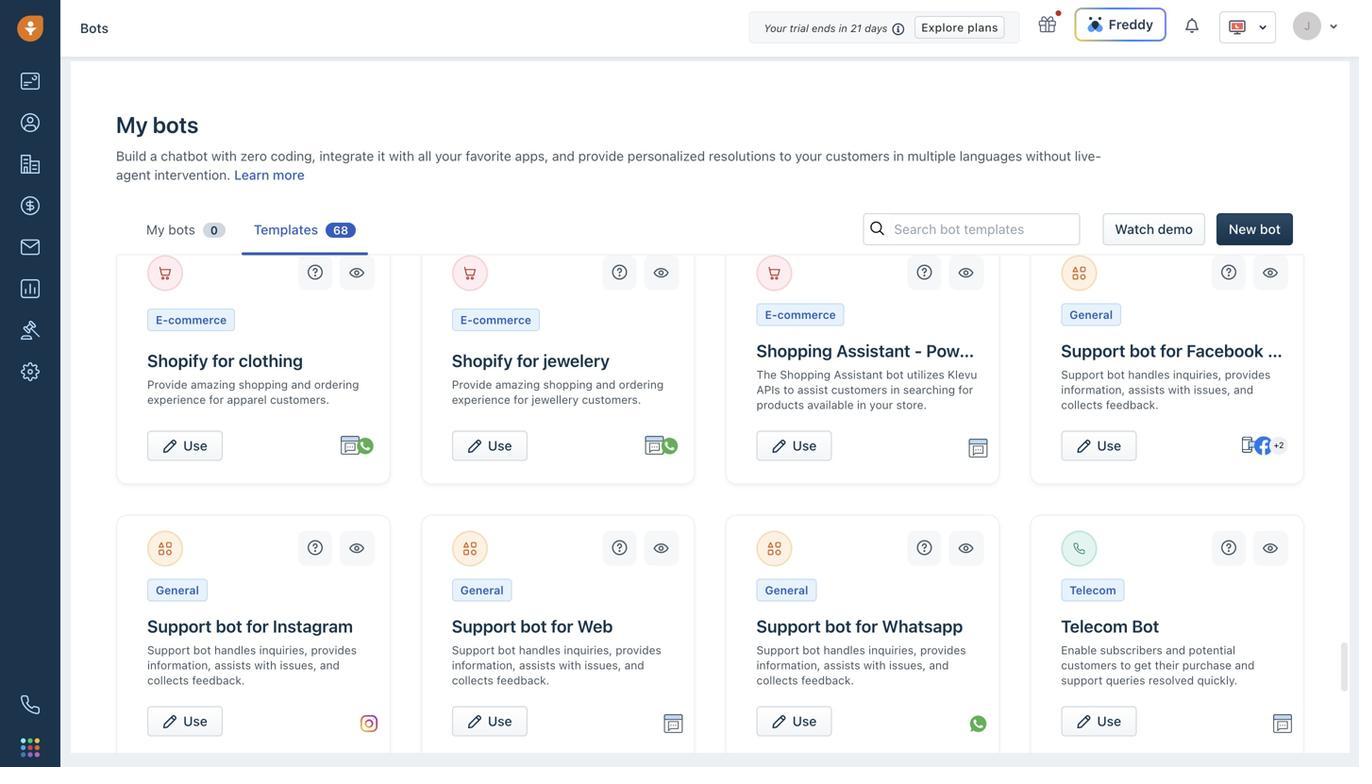 Task type: describe. For each thing, give the bounding box(es) containing it.
21
[[851, 22, 862, 34]]

your
[[764, 22, 787, 34]]

ic_info_icon image
[[893, 21, 906, 37]]

freshworks switcher image
[[21, 739, 40, 758]]

explore plans
[[922, 21, 999, 34]]

bots
[[80, 20, 109, 36]]

your trial ends in 21 days
[[764, 22, 888, 34]]

explore
[[922, 21, 965, 34]]

ends
[[812, 22, 836, 34]]

days
[[865, 22, 888, 34]]

phone image
[[21, 696, 40, 715]]



Task type: vqa. For each thing, say whether or not it's contained in the screenshot.
'Properties' image
yes



Task type: locate. For each thing, give the bounding box(es) containing it.
bell regular image
[[1186, 17, 1201, 34]]

in
[[839, 22, 848, 34]]

properties image
[[21, 321, 40, 340]]

explore plans button
[[915, 16, 1005, 39]]

ic_arrow_down image
[[1259, 21, 1268, 34], [1330, 21, 1339, 32]]

0 horizontal spatial ic_arrow_down image
[[1259, 21, 1268, 34]]

freddy button
[[1075, 8, 1167, 42]]

freddy
[[1109, 17, 1154, 32]]

missing translation "unavailable" for locale "en-us" image
[[1228, 18, 1247, 37]]

phone element
[[11, 686, 49, 724]]

plans
[[968, 21, 999, 34]]

trial
[[790, 22, 809, 34]]

1 horizontal spatial ic_arrow_down image
[[1330, 21, 1339, 32]]



